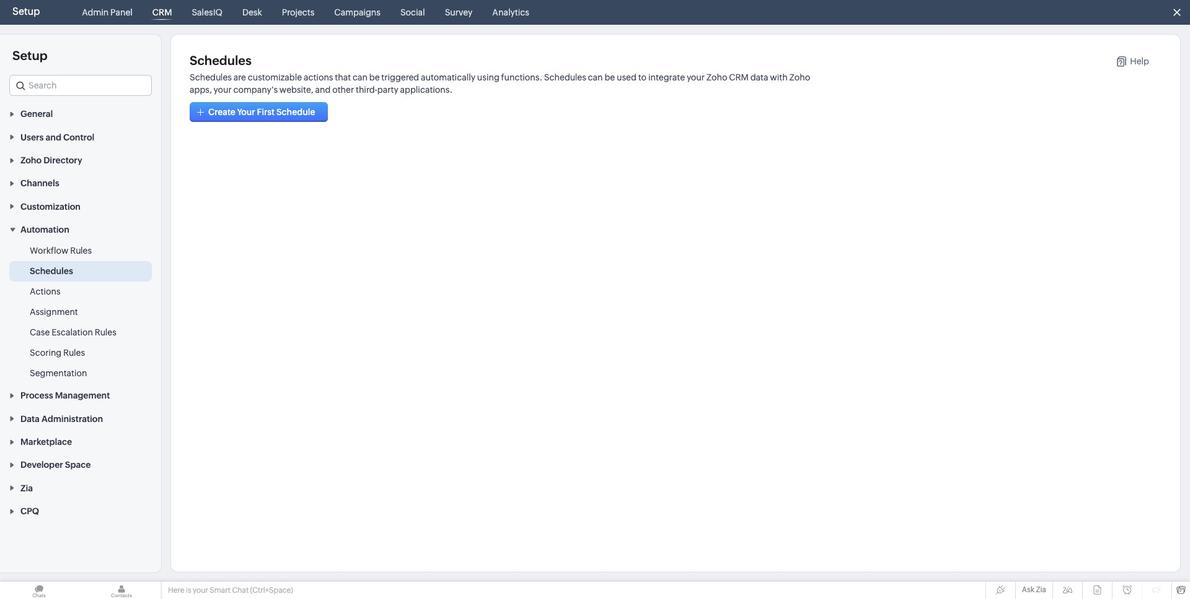 Task type: describe. For each thing, give the bounding box(es) containing it.
panel
[[110, 7, 133, 17]]

ask
[[1022, 586, 1034, 595]]

admin panel link
[[77, 0, 137, 25]]

contacts image
[[82, 583, 161, 600]]

desk link
[[237, 0, 267, 25]]

projects link
[[277, 0, 319, 25]]

survey
[[445, 7, 473, 17]]

admin
[[82, 7, 109, 17]]

admin panel
[[82, 7, 133, 17]]

projects
[[282, 7, 314, 17]]

smart
[[210, 587, 231, 596]]

salesiq
[[192, 7, 222, 17]]

survey link
[[440, 0, 477, 25]]

(ctrl+space)
[[250, 587, 293, 596]]

zia
[[1036, 586, 1046, 595]]

is
[[186, 587, 191, 596]]

analytics link
[[487, 0, 534, 25]]



Task type: vqa. For each thing, say whether or not it's contained in the screenshot.
"Campaigns"
yes



Task type: locate. For each thing, give the bounding box(es) containing it.
campaigns
[[334, 7, 380, 17]]

social
[[400, 7, 425, 17]]

salesiq link
[[187, 0, 227, 25]]

social link
[[395, 0, 430, 25]]

chats image
[[0, 583, 78, 600]]

analytics
[[492, 7, 529, 17]]

here
[[168, 587, 184, 596]]

crm link
[[147, 0, 177, 25]]

crm
[[152, 7, 172, 17]]

here is your smart chat (ctrl+space)
[[168, 587, 293, 596]]

your
[[193, 587, 208, 596]]

desk
[[242, 7, 262, 17]]

campaigns link
[[329, 0, 385, 25]]

ask zia
[[1022, 586, 1046, 595]]

chat
[[232, 587, 249, 596]]

setup
[[12, 6, 40, 17]]



